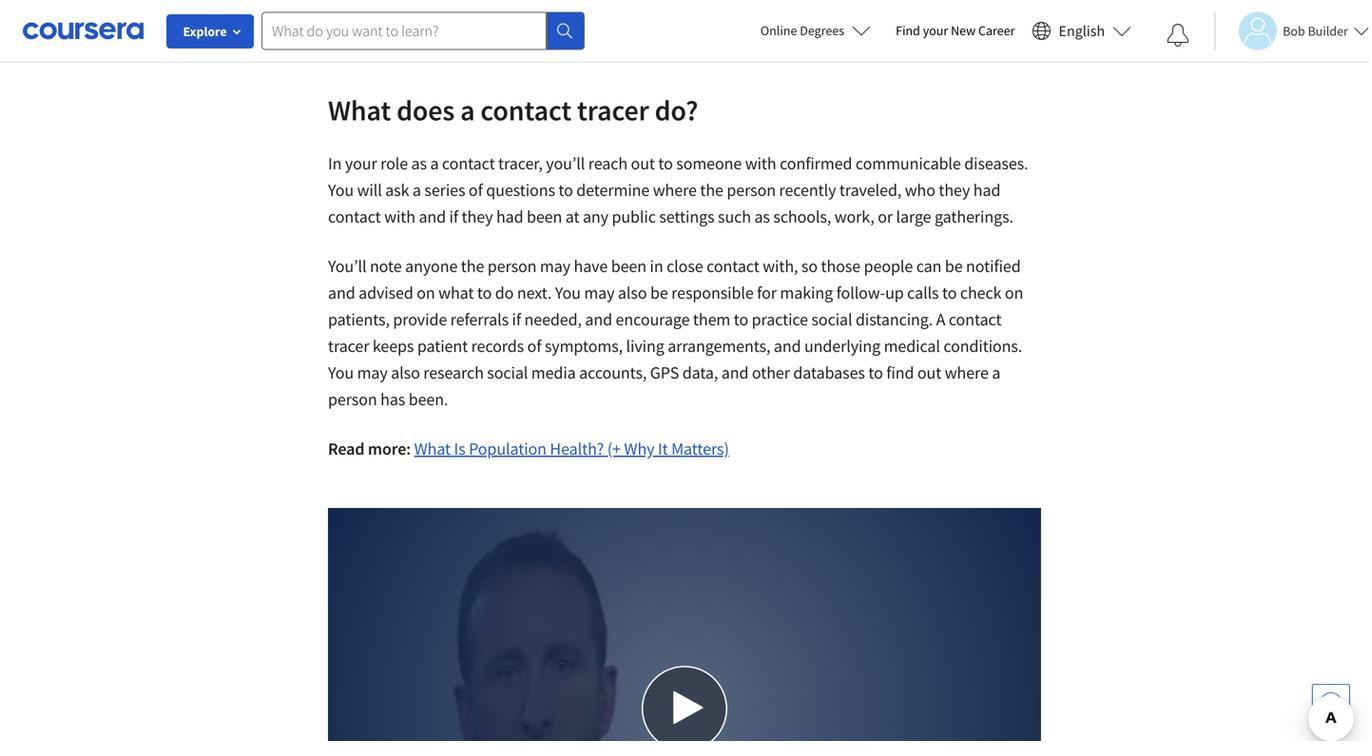 Task type: describe. For each thing, give the bounding box(es) containing it.
coursera image
[[23, 15, 144, 46]]

up
[[886, 282, 904, 303]]

your for find
[[924, 22, 949, 39]]

online degrees button
[[746, 10, 887, 51]]

community.
[[640, 23, 724, 45]]

large
[[897, 206, 932, 227]]

2 vertical spatial person
[[328, 389, 377, 410]]

keeps
[[373, 335, 414, 357]]

0 vertical spatial with
[[746, 153, 777, 174]]

1 vertical spatial may
[[584, 282, 615, 303]]

advised
[[359, 282, 414, 303]]

records
[[471, 335, 524, 357]]

if inside in your role as a contact tracer, you'll reach out to someone with confirmed communicable diseases. you will ask a series of questions to determine where the person recently traveled, who they had contact with and if they had been at any public settings such as schools, work, or large gatherings.
[[450, 206, 459, 227]]

work,
[[835, 206, 875, 227]]

population
[[469, 438, 547, 460]]

does
[[397, 92, 455, 128]]

do
[[495, 282, 514, 303]]

symptoms,
[[545, 335, 623, 357]]

medical
[[884, 335, 941, 357]]

for
[[757, 282, 777, 303]]

do?
[[655, 92, 699, 128]]

tracers
[[387, 0, 435, 18]]

tuberculosis,
[[814, 0, 906, 18]]

other
[[752, 362, 790, 383]]

transmissible
[[533, 0, 627, 18]]

1 vertical spatial also
[[391, 362, 420, 383]]

online
[[761, 22, 798, 39]]

those
[[822, 255, 861, 277]]

where inside you'll note anyone the person may have been in close contact with, so those people can be notified and advised on what to do next. you may also be responsible for making follow-up calls to check on patients, provide referrals if needed, and encourage them to practice social distancing.  a contact tracer keeps patient records of symptoms, living arrangements, and underlying medical conditions. you may also research social media accounts, gps data, and other databases to find out where a person has been.
[[945, 362, 989, 383]]

contact down check
[[949, 309, 1002, 330]]

traveled,
[[840, 179, 902, 201]]

you'll
[[546, 153, 585, 174]]

needed,
[[525, 309, 582, 330]]

a inside you'll note anyone the person may have been in close contact with, so those people can be notified and advised on what to do next. you may also be responsible for making follow-up calls to check on patients, provide referrals if needed, and encourage them to practice social distancing.  a contact tracer keeps patient records of symptoms, living arrangements, and underlying medical conditions. you may also research social media accounts, gps data, and other databases to find out where a person has been.
[[993, 362, 1001, 383]]

in inside "contact tracers deploy when transmissible diseases such as measles, tuberculosis, hepatitis, sexually transmitted diseases, and hiv are found in a community."
[[611, 23, 624, 45]]

responsible
[[672, 282, 754, 303]]

someone
[[677, 153, 742, 174]]

role
[[381, 153, 408, 174]]

questions
[[486, 179, 555, 201]]

2 horizontal spatial as
[[755, 206, 771, 227]]

tracer inside you'll note anyone the person may have been in close contact with, so those people can be notified and advised on what to do next. you may also be responsible for making follow-up calls to check on patients, provide referrals if needed, and encourage them to practice social distancing.  a contact tracer keeps patient records of symptoms, living arrangements, and underlying medical conditions. you may also research social media accounts, gps data, and other databases to find out where a person has been.
[[328, 335, 369, 357]]

(+
[[608, 438, 621, 460]]

been inside in your role as a contact tracer, you'll reach out to someone with confirmed communicable diseases. you will ask a series of questions to determine where the person recently traveled, who they had contact with and if they had been at any public settings such as schools, work, or large gatherings.
[[527, 206, 563, 227]]

person inside in your role as a contact tracer, you'll reach out to someone with confirmed communicable diseases. you will ask a series of questions to determine where the person recently traveled, who they had contact with and if they had been at any public settings such as schools, work, or large gatherings.
[[727, 179, 776, 201]]

0 vertical spatial be
[[946, 255, 963, 277]]

to right them at right top
[[734, 309, 749, 330]]

such inside in your role as a contact tracer, you'll reach out to someone with confirmed communicable diseases. you will ask a series of questions to determine where the person recently traveled, who they had contact with and if they had been at any public settings such as schools, work, or large gatherings.
[[718, 206, 752, 227]]

and inside in your role as a contact tracer, you'll reach out to someone with confirmed communicable diseases. you will ask a series of questions to determine where the person recently traveled, who they had contact with and if they had been at any public settings such as schools, work, or large gatherings.
[[419, 206, 446, 227]]

making
[[781, 282, 833, 303]]

1 vertical spatial you
[[555, 282, 581, 303]]

find your new career link
[[887, 19, 1025, 43]]

ask
[[386, 179, 410, 201]]

with,
[[763, 255, 799, 277]]

a right 'ask'
[[413, 179, 421, 201]]

underlying
[[805, 335, 881, 357]]

diseases
[[631, 0, 690, 18]]

any
[[583, 206, 609, 227]]

notified
[[967, 255, 1021, 277]]

the inside you'll note anyone the person may have been in close contact with, so those people can be notified and advised on what to do next. you may also be responsible for making follow-up calls to check on patients, provide referrals if needed, and encourage them to practice social distancing.  a contact tracer keeps patient records of symptoms, living arrangements, and underlying medical conditions. you may also research social media accounts, gps data, and other databases to find out where a person has been.
[[461, 255, 485, 277]]

0 horizontal spatial be
[[651, 282, 669, 303]]

to left do
[[477, 282, 492, 303]]

find your new career
[[896, 22, 1016, 39]]

1 on from the left
[[417, 282, 435, 303]]

sexually
[[978, 0, 1035, 18]]

you'll note anyone the person may have been in close contact with, so those people can be notified and advised on what to do next. you may also be responsible for making follow-up calls to check on patients, provide referrals if needed, and encourage them to practice social distancing.  a contact tracer keeps patient records of symptoms, living arrangements, and underlying medical conditions. you may also research social media accounts, gps data, and other databases to find out where a person has been.
[[328, 255, 1024, 410]]

why
[[624, 438, 655, 460]]

provide
[[393, 309, 447, 330]]

contact down will at top left
[[328, 206, 381, 227]]

english
[[1059, 21, 1106, 40]]

encourage
[[616, 309, 690, 330]]

degrees
[[800, 22, 845, 39]]

builder
[[1309, 22, 1349, 39]]

so
[[802, 255, 818, 277]]

distancing.
[[856, 309, 933, 330]]

note
[[370, 255, 402, 277]]

as inside "contact tracers deploy when transmissible diseases such as measles, tuberculosis, hepatitis, sexually transmitted diseases, and hiv are found in a community."
[[730, 0, 746, 18]]

2 vertical spatial you
[[328, 362, 354, 383]]

0 horizontal spatial had
[[497, 206, 524, 227]]

your for in
[[345, 153, 377, 174]]

transmitted
[[328, 23, 411, 45]]

out inside you'll note anyone the person may have been in close contact with, so those people can be notified and advised on what to do next. you may also be responsible for making follow-up calls to check on patients, provide referrals if needed, and encourage them to practice social distancing.  a contact tracer keeps patient records of symptoms, living arrangements, and underlying medical conditions. you may also research social media accounts, gps data, and other databases to find out where a person has been.
[[918, 362, 942, 383]]

arrangements,
[[668, 335, 771, 357]]

them
[[693, 309, 731, 330]]

patients,
[[328, 309, 390, 330]]

living
[[627, 335, 665, 357]]

1 horizontal spatial also
[[618, 282, 647, 303]]

who
[[905, 179, 936, 201]]

0 vertical spatial social
[[812, 309, 853, 330]]

a up series
[[430, 153, 439, 174]]

can
[[917, 255, 942, 277]]

contact up series
[[442, 153, 495, 174]]

are
[[540, 23, 562, 45]]

people
[[864, 255, 914, 277]]

1 horizontal spatial may
[[540, 255, 571, 277]]

confirmed
[[780, 153, 853, 174]]

schools,
[[774, 206, 832, 227]]

2 vertical spatial may
[[357, 362, 388, 383]]

and up symptoms,
[[585, 309, 613, 330]]

found
[[566, 23, 608, 45]]

to right calls
[[943, 282, 957, 303]]

has
[[381, 389, 406, 410]]



Task type: vqa. For each thing, say whether or not it's contained in the screenshot.
the topmost the social
yes



Task type: locate. For each thing, give the bounding box(es) containing it.
1 horizontal spatial if
[[512, 309, 521, 330]]

where up settings
[[653, 179, 697, 201]]

such inside "contact tracers deploy when transmissible diseases such as measles, tuberculosis, hepatitis, sexually transmitted diseases, and hiv are found in a community."
[[694, 0, 727, 18]]

conditions.
[[944, 335, 1023, 357]]

had down diseases.
[[974, 179, 1001, 201]]

research
[[424, 362, 484, 383]]

2 horizontal spatial may
[[584, 282, 615, 303]]

1 horizontal spatial out
[[918, 362, 942, 383]]

if inside you'll note anyone the person may have been in close contact with, so those people can be notified and advised on what to do next. you may also be responsible for making follow-up calls to check on patients, provide referrals if needed, and encourage them to practice social distancing.  a contact tracer keeps patient records of symptoms, living arrangements, and underlying medical conditions. you may also research social media accounts, gps data, and other databases to find out where a person has been.
[[512, 309, 521, 330]]

such
[[694, 0, 727, 18], [718, 206, 752, 227]]

also down keeps
[[391, 362, 420, 383]]

you'll
[[328, 255, 367, 277]]

1 vertical spatial out
[[918, 362, 942, 383]]

1 vertical spatial if
[[512, 309, 521, 330]]

social down records
[[487, 362, 528, 383]]

close
[[667, 255, 704, 277]]

and inside "contact tracers deploy when transmissible diseases such as measles, tuberculosis, hepatitis, sexually transmitted diseases, and hiv are found in a community."
[[482, 23, 509, 45]]

on down anyone
[[417, 282, 435, 303]]

1 vertical spatial of
[[528, 335, 542, 357]]

accounts,
[[580, 362, 647, 383]]

at
[[566, 206, 580, 227]]

if down series
[[450, 206, 459, 227]]

0 horizontal spatial the
[[461, 255, 485, 277]]

if
[[450, 206, 459, 227], [512, 309, 521, 330]]

1 vertical spatial person
[[488, 255, 537, 277]]

in
[[611, 23, 624, 45], [650, 255, 664, 277]]

2 vertical spatial as
[[755, 206, 771, 227]]

in inside you'll note anyone the person may have been in close contact with, so those people can be notified and advised on what to do next. you may also be responsible for making follow-up calls to check on patients, provide referrals if needed, and encourage them to practice social distancing.  a contact tracer keeps patient records of symptoms, living arrangements, and underlying medical conditions. you may also research social media accounts, gps data, and other databases to find out where a person has been.
[[650, 255, 664, 277]]

the up what
[[461, 255, 485, 277]]

1 horizontal spatial on
[[1006, 282, 1024, 303]]

communicable
[[856, 153, 962, 174]]

1 vertical spatial with
[[384, 206, 416, 227]]

you inside in your role as a contact tracer, you'll reach out to someone with confirmed communicable diseases. you will ask a series of questions to determine where the person recently traveled, who they had contact with and if they had been at any public settings such as schools, work, or large gatherings.
[[328, 179, 354, 201]]

person up do
[[488, 255, 537, 277]]

where down conditions.
[[945, 362, 989, 383]]

1 vertical spatial been
[[611, 255, 647, 277]]

0 vertical spatial been
[[527, 206, 563, 227]]

next.
[[517, 282, 552, 303]]

0 vertical spatial what
[[328, 92, 391, 128]]

bob builder
[[1284, 22, 1349, 39]]

0 vertical spatial out
[[631, 153, 655, 174]]

matters)
[[672, 438, 730, 460]]

of
[[469, 179, 483, 201], [528, 335, 542, 357]]

of inside in your role as a contact tracer, you'll reach out to someone with confirmed communicable diseases. you will ask a series of questions to determine where the person recently traveled, who they had contact with and if they had been at any public settings such as schools, work, or large gatherings.
[[469, 179, 483, 201]]

0 horizontal spatial social
[[487, 362, 528, 383]]

1 vertical spatial they
[[462, 206, 493, 227]]

explore
[[183, 23, 227, 40]]

career
[[979, 22, 1016, 39]]

1 horizontal spatial of
[[528, 335, 542, 357]]

1 horizontal spatial your
[[924, 22, 949, 39]]

diseases.
[[965, 153, 1029, 174]]

your inside in your role as a contact tracer, you'll reach out to someone with confirmed communicable diseases. you will ask a series of questions to determine where the person recently traveled, who they had contact with and if they had been at any public settings such as schools, work, or large gatherings.
[[345, 153, 377, 174]]

0 vertical spatial had
[[974, 179, 1001, 201]]

1 vertical spatial had
[[497, 206, 524, 227]]

contact
[[328, 0, 383, 18]]

find
[[887, 362, 915, 383]]

What do you want to learn? text field
[[262, 12, 547, 50]]

you
[[328, 179, 354, 201], [555, 282, 581, 303], [328, 362, 354, 383]]

1 horizontal spatial tracer
[[578, 92, 650, 128]]

you down patients,
[[328, 362, 354, 383]]

practice
[[752, 309, 809, 330]]

contact up tracer,
[[481, 92, 572, 128]]

they
[[939, 179, 971, 201], [462, 206, 493, 227]]

1 vertical spatial as
[[412, 153, 427, 174]]

0 vertical spatial may
[[540, 255, 571, 277]]

contact up the responsible
[[707, 255, 760, 277]]

it
[[658, 438, 668, 460]]

had down "questions"
[[497, 206, 524, 227]]

on right check
[[1006, 282, 1024, 303]]

show notifications image
[[1168, 24, 1190, 47]]

as right role
[[412, 153, 427, 174]]

with down 'ask'
[[384, 206, 416, 227]]

and down the you'll at the top left of the page
[[328, 282, 355, 303]]

read
[[328, 438, 365, 460]]

1 horizontal spatial social
[[812, 309, 853, 330]]

0 vertical spatial tracer
[[578, 92, 650, 128]]

patient
[[418, 335, 468, 357]]

be
[[946, 255, 963, 277], [651, 282, 669, 303]]

they down series
[[462, 206, 493, 227]]

1 vertical spatial your
[[345, 153, 377, 174]]

out inside in your role as a contact tracer, you'll reach out to someone with confirmed communicable diseases. you will ask a series of questions to determine where the person recently traveled, who they had contact with and if they had been at any public settings such as schools, work, or large gatherings.
[[631, 153, 655, 174]]

online degrees
[[761, 22, 845, 39]]

of inside you'll note anyone the person may have been in close contact with, so those people can be notified and advised on what to do next. you may also be responsible for making follow-up calls to check on patients, provide referrals if needed, and encourage them to practice social distancing.  a contact tracer keeps patient records of symptoms, living arrangements, and underlying medical conditions. you may also research social media accounts, gps data, and other databases to find out where a person has been.
[[528, 335, 542, 357]]

0 vertical spatial such
[[694, 0, 727, 18]]

may up 'has'
[[357, 362, 388, 383]]

series
[[425, 179, 466, 201]]

0 vertical spatial as
[[730, 0, 746, 18]]

with right someone
[[746, 153, 777, 174]]

reach
[[589, 153, 628, 174]]

2 on from the left
[[1006, 282, 1024, 303]]

referrals
[[451, 309, 509, 330]]

gatherings.
[[935, 206, 1014, 227]]

1 horizontal spatial in
[[650, 255, 664, 277]]

databases
[[794, 362, 866, 383]]

1 horizontal spatial be
[[946, 255, 963, 277]]

in left close
[[650, 255, 664, 277]]

help center image
[[1321, 692, 1343, 714]]

your down hepatitis,
[[924, 22, 949, 39]]

been left at
[[527, 206, 563, 227]]

0 vertical spatial in
[[611, 23, 624, 45]]

None search field
[[262, 12, 585, 50]]

follow-
[[837, 282, 886, 303]]

such up community.
[[694, 0, 727, 18]]

your right in
[[345, 153, 377, 174]]

1 horizontal spatial the
[[701, 179, 724, 201]]

be up encourage
[[651, 282, 669, 303]]

gps
[[651, 362, 679, 383]]

a right does at the top left
[[461, 92, 475, 128]]

0 vertical spatial the
[[701, 179, 724, 201]]

0 horizontal spatial person
[[328, 389, 377, 410]]

in right the found
[[611, 23, 624, 45]]

as left the measles,
[[730, 0, 746, 18]]

and down practice
[[774, 335, 802, 357]]

been inside you'll note anyone the person may have been in close contact with, so those people can be notified and advised on what to do next. you may also be responsible for making follow-up calls to check on patients, provide referrals if needed, and encourage them to practice social distancing.  a contact tracer keeps patient records of symptoms, living arrangements, and underlying medical conditions. you may also research social media accounts, gps data, and other databases to find out where a person has been.
[[611, 255, 647, 277]]

0 vertical spatial where
[[653, 179, 697, 201]]

where
[[653, 179, 697, 201], [945, 362, 989, 383]]

bob builder button
[[1215, 12, 1370, 50]]

and down when
[[482, 23, 509, 45]]

or
[[878, 206, 893, 227]]

in your role as a contact tracer, you'll reach out to someone with confirmed communicable diseases. you will ask a series of questions to determine where the person recently traveled, who they had contact with and if they had been at any public settings such as schools, work, or large gatherings.
[[328, 153, 1029, 227]]

what
[[328, 92, 391, 128], [414, 438, 451, 460]]

with
[[746, 153, 777, 174], [384, 206, 416, 227]]

been.
[[409, 389, 448, 410]]

measles,
[[749, 0, 811, 18]]

such right settings
[[718, 206, 752, 227]]

find
[[896, 22, 921, 39]]

0 horizontal spatial as
[[412, 153, 427, 174]]

a
[[937, 309, 946, 330]]

1 vertical spatial be
[[651, 282, 669, 303]]

bob
[[1284, 22, 1306, 39]]

person left 'has'
[[328, 389, 377, 410]]

when
[[490, 0, 529, 18]]

1 horizontal spatial been
[[611, 255, 647, 277]]

new
[[951, 22, 976, 39]]

what left 'is'
[[414, 438, 451, 460]]

also up encourage
[[618, 282, 647, 303]]

your
[[924, 22, 949, 39], [345, 153, 377, 174]]

a down conditions.
[[993, 362, 1001, 383]]

1 vertical spatial what
[[414, 438, 451, 460]]

person
[[727, 179, 776, 201], [488, 255, 537, 277], [328, 389, 377, 410]]

0 horizontal spatial been
[[527, 206, 563, 227]]

as left schools,
[[755, 206, 771, 227]]

0 vertical spatial you
[[328, 179, 354, 201]]

person down someone
[[727, 179, 776, 201]]

0 vertical spatial also
[[618, 282, 647, 303]]

1 vertical spatial where
[[945, 362, 989, 383]]

out right 'reach'
[[631, 153, 655, 174]]

what
[[439, 282, 474, 303]]

0 horizontal spatial of
[[469, 179, 483, 201]]

a inside "contact tracers deploy when transmissible diseases such as measles, tuberculosis, hepatitis, sexually transmitted diseases, and hiv are found in a community."
[[628, 23, 636, 45]]

you down in
[[328, 179, 354, 201]]

0 horizontal spatial out
[[631, 153, 655, 174]]

1 vertical spatial the
[[461, 255, 485, 277]]

0 vertical spatial if
[[450, 206, 459, 227]]

deploy
[[438, 0, 487, 18]]

anyone
[[405, 255, 458, 277]]

0 vertical spatial of
[[469, 179, 483, 201]]

0 horizontal spatial may
[[357, 362, 388, 383]]

will
[[357, 179, 382, 201]]

may down have
[[584, 282, 615, 303]]

0 vertical spatial your
[[924, 22, 949, 39]]

0 horizontal spatial where
[[653, 179, 697, 201]]

0 horizontal spatial in
[[611, 23, 624, 45]]

a down the diseases
[[628, 23, 636, 45]]

to left someone
[[659, 153, 673, 174]]

video placeholder image
[[328, 508, 1042, 741]]

to left find
[[869, 362, 884, 383]]

be right can
[[946, 255, 963, 277]]

the inside in your role as a contact tracer, you'll reach out to someone with confirmed communicable diseases. you will ask a series of questions to determine where the person recently traveled, who they had contact with and if they had been at any public settings such as schools, work, or large gatherings.
[[701, 179, 724, 201]]

on
[[417, 282, 435, 303], [1006, 282, 1024, 303]]

hiv
[[512, 23, 537, 45]]

0 horizontal spatial on
[[417, 282, 435, 303]]

1 vertical spatial tracer
[[328, 335, 369, 357]]

0 horizontal spatial they
[[462, 206, 493, 227]]

of down needed,
[[528, 335, 542, 357]]

0 horizontal spatial tracer
[[328, 335, 369, 357]]

1 vertical spatial such
[[718, 206, 752, 227]]

tracer up 'reach'
[[578, 92, 650, 128]]

0 horizontal spatial your
[[345, 153, 377, 174]]

calls
[[908, 282, 939, 303]]

1 horizontal spatial had
[[974, 179, 1001, 201]]

of right series
[[469, 179, 483, 201]]

0 horizontal spatial with
[[384, 206, 416, 227]]

public
[[612, 206, 656, 227]]

in
[[328, 153, 342, 174]]

and down series
[[419, 206, 446, 227]]

0 horizontal spatial what
[[328, 92, 391, 128]]

out
[[631, 153, 655, 174], [918, 362, 942, 383]]

0 vertical spatial they
[[939, 179, 971, 201]]

1 horizontal spatial as
[[730, 0, 746, 18]]

social up underlying
[[812, 309, 853, 330]]

may up next.
[[540, 255, 571, 277]]

1 horizontal spatial they
[[939, 179, 971, 201]]

0 horizontal spatial if
[[450, 206, 459, 227]]

and down "arrangements,"
[[722, 362, 749, 383]]

tracer down patients,
[[328, 335, 369, 357]]

1 horizontal spatial where
[[945, 362, 989, 383]]

0 vertical spatial person
[[727, 179, 776, 201]]

you up needed,
[[555, 282, 581, 303]]

the down someone
[[701, 179, 724, 201]]

1 vertical spatial in
[[650, 255, 664, 277]]

0 horizontal spatial also
[[391, 362, 420, 383]]

1 vertical spatial social
[[487, 362, 528, 383]]

if down do
[[512, 309, 521, 330]]

what up in
[[328, 92, 391, 128]]

to down you'll
[[559, 179, 573, 201]]

recently
[[780, 179, 837, 201]]

1 horizontal spatial person
[[488, 255, 537, 277]]

1 horizontal spatial what
[[414, 438, 451, 460]]

data,
[[683, 362, 719, 383]]

where inside in your role as a contact tracer, you'll reach out to someone with confirmed communicable diseases. you will ask a series of questions to determine where the person recently traveled, who they had contact with and if they had been at any public settings such as schools, work, or large gatherings.
[[653, 179, 697, 201]]

they up gatherings. at the right
[[939, 179, 971, 201]]

tracer
[[578, 92, 650, 128], [328, 335, 369, 357]]

contact tracers deploy when transmissible diseases such as measles, tuberculosis, hepatitis, sexually transmitted diseases, and hiv are found in a community.
[[328, 0, 1035, 45]]

been right have
[[611, 255, 647, 277]]

health?
[[550, 438, 604, 460]]

tracer,
[[499, 153, 543, 174]]

1 horizontal spatial with
[[746, 153, 777, 174]]

2 horizontal spatial person
[[727, 179, 776, 201]]

out right find
[[918, 362, 942, 383]]

media
[[532, 362, 576, 383]]



